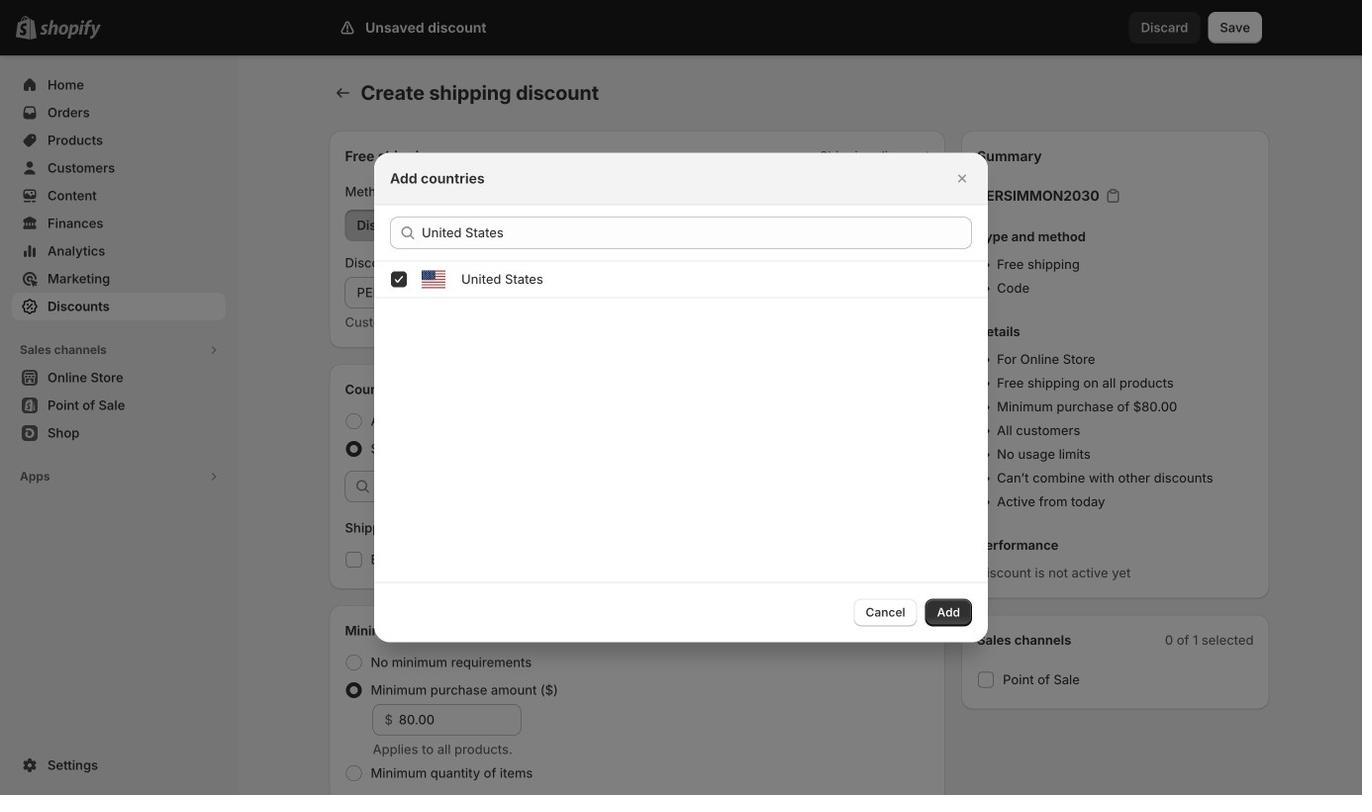 Task type: describe. For each thing, give the bounding box(es) containing it.
shopify image
[[40, 20, 101, 39]]

Search countries text field
[[422, 217, 972, 249]]



Task type: locate. For each thing, give the bounding box(es) containing it.
dialog
[[0, 153, 1362, 643]]



Task type: vqa. For each thing, say whether or not it's contained in the screenshot.
Shopify IMAGE
yes



